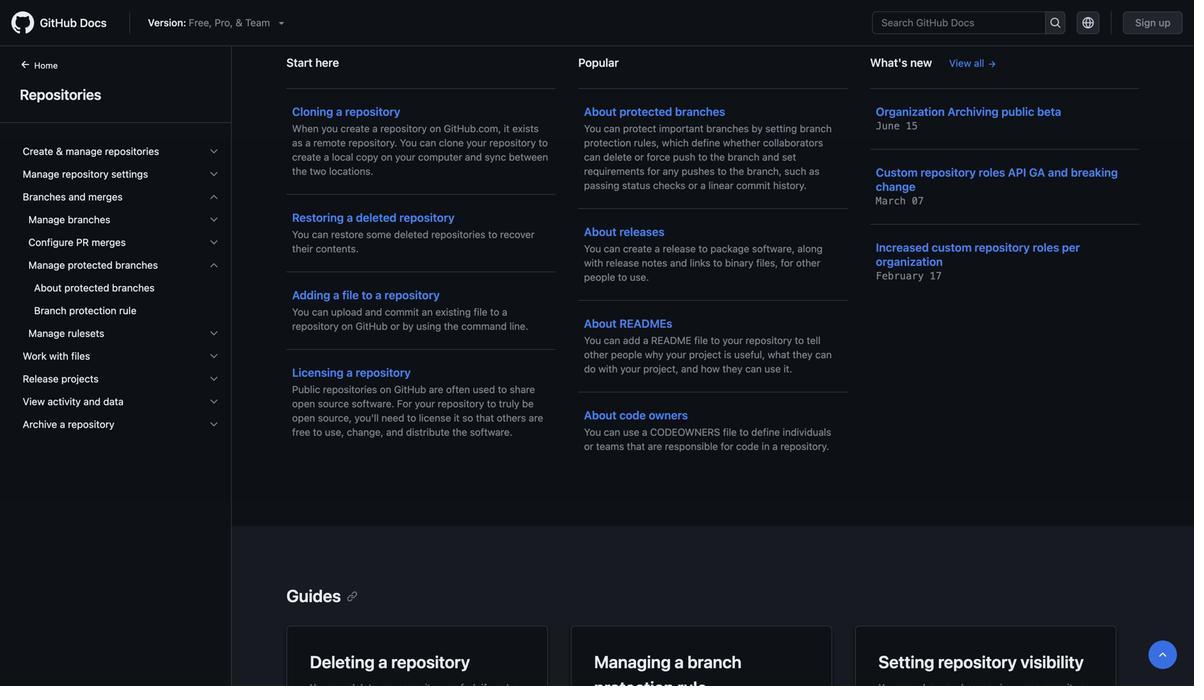 Task type: describe. For each thing, give the bounding box(es) containing it.
the up linear
[[730, 165, 744, 177]]

sc 9kayk9 0 image for manage protected branches
[[208, 260, 220, 271]]

branches and merges
[[23, 191, 123, 203]]

branch inside managing a branch protection rule
[[688, 652, 742, 672]]

Search GitHub Docs search field
[[873, 12, 1045, 33]]

cloning a repository when you create a repository on github.com, it exists as a remote repository. you can clone your repository to create a local copy on your computer and sync between the two locations.
[[292, 105, 548, 177]]

commit inside about protected branches you can protect important branches by setting branch protection rules, which define whether collaborators can delete or force push to the branch and set requirements for any pushes to the branch, such as passing status checks or a linear commit history.
[[736, 180, 771, 191]]

change
[[876, 180, 916, 193]]

can left delete
[[584, 151, 601, 163]]

on inside licensing a repository public repositories on github are often used to share open source software. for your repository to truly be open source, you'll need to license it so that others are free to use, change, and distribute the software.
[[380, 384, 391, 395]]

0 horizontal spatial create
[[292, 151, 321, 163]]

select language: current language is english image
[[1083, 17, 1094, 28]]

force
[[647, 151, 670, 163]]

use inside about code owners you can use a codeowners file to define individuals or teams that are responsible for code in a repository.
[[623, 426, 640, 438]]

about for about readmes
[[584, 317, 617, 330]]

managing a branch protection rule
[[594, 652, 742, 686]]

branches inside dropdown button
[[68, 214, 110, 225]]

that inside licensing a repository public repositories on github are often used to share open source software. for your repository to truly be open source, you'll need to license it so that others are free to use, change, and distribute the software.
[[476, 412, 494, 424]]

you inside "about releases you can create a release to package software, along with release notes and links to binary files, for other people to use."
[[584, 243, 601, 255]]

commit inside adding a file to a repository you can upload and commit an existing file to a repository on github or by using the command line.
[[385, 306, 419, 318]]

configure pr merges
[[28, 236, 126, 248]]

api
[[1008, 166, 1027, 179]]

march
[[876, 195, 906, 207]]

by inside adding a file to a repository you can upload and commit an existing file to a repository on github or by using the command line.
[[403, 320, 414, 332]]

history.
[[773, 180, 807, 191]]

roles inside increased custom repository roles per organization february 17
[[1033, 241, 1060, 254]]

adding a file to a repository you can upload and commit an existing file to a repository on github or by using the command line.
[[292, 288, 529, 332]]

can left protect at right top
[[604, 123, 620, 134]]

a down some
[[375, 288, 382, 302]]

as inside about protected branches you can protect important branches by setting branch protection rules, which define whether collaborators can delete or force push to the branch and set requirements for any pushes to the branch, such as passing status checks or a linear commit history.
[[809, 165, 820, 177]]

a inside about readmes you can add a readme file to your repository to tell other people why your project is useful, what they can do with your project, and how they can use it.
[[643, 335, 649, 346]]

requirements
[[584, 165, 645, 177]]

project
[[689, 349, 722, 360]]

file inside about code owners you can use a codeowners file to define individuals or teams that are responsible for code in a repository.
[[723, 426, 737, 438]]

home
[[34, 60, 58, 70]]

about for about protected branches
[[584, 105, 617, 118]]

can left add
[[604, 335, 620, 346]]

1 horizontal spatial release
[[663, 243, 696, 255]]

and inside about readmes you can add a readme file to your repository to tell other people why your project is useful, what they can do with your project, and how they can use it.
[[681, 363, 698, 375]]

protection inside about protected branches you can protect important branches by setting branch protection rules, which define whether collaborators can delete or force push to the branch and set requirements for any pushes to the branch, such as passing status checks or a linear commit history.
[[584, 137, 631, 149]]

version:
[[148, 17, 186, 28]]

ga
[[1029, 166, 1045, 179]]

branches for about protected branches
[[112, 282, 155, 294]]

and inside about protected branches you can protect important branches by setting branch protection rules, which define whether collaborators can delete or force push to the branch and set requirements for any pushes to the branch, such as passing status checks or a linear commit history.
[[763, 151, 780, 163]]

a inside dropdown button
[[60, 418, 65, 430]]

0 vertical spatial are
[[429, 384, 444, 395]]

protection inside manage protected branches element
[[69, 305, 116, 316]]

other inside about readmes you can add a readme file to your repository to tell other people why your project is useful, what they can do with your project, and how they can use it.
[[584, 349, 608, 360]]

manage rulesets button
[[17, 322, 225, 345]]

0 vertical spatial software.
[[352, 398, 394, 410]]

which
[[662, 137, 689, 149]]

branch
[[34, 305, 67, 316]]

file up command
[[474, 306, 488, 318]]

triangle down image
[[276, 17, 287, 28]]

a up copy
[[372, 123, 378, 134]]

free,
[[189, 17, 212, 28]]

manage repository settings button
[[17, 163, 225, 186]]

teams
[[596, 440, 624, 452]]

repositories inside licensing a repository public repositories on github are often used to share open source software. for your repository to truly be open source, you'll need to license it so that others are free to use, change, and distribute the software.
[[323, 384, 377, 395]]

beta
[[1037, 105, 1062, 118]]

a inside about protected branches you can protect important branches by setting branch protection rules, which define whether collaborators can delete or force push to the branch and set requirements for any pushes to the branch, such as passing status checks or a linear commit history.
[[701, 180, 706, 191]]

guides
[[287, 586, 341, 606]]

binary
[[725, 257, 754, 269]]

your down readme
[[666, 349, 687, 360]]

rulesets
[[68, 327, 104, 339]]

you inside about protected branches you can protect important branches by setting branch protection rules, which define whether collaborators can delete or force push to the branch and set requirements for any pushes to the branch, such as passing status checks or a linear commit history.
[[584, 123, 601, 134]]

a inside managing a branch protection rule
[[675, 652, 684, 672]]

github inside licensing a repository public repositories on github are often used to share open source software. for your repository to truly be open source, you'll need to license it so that others are free to use, change, and distribute the software.
[[394, 384, 426, 395]]

use inside about readmes you can add a readme file to your repository to tell other people why your project is useful, what they can do with your project, and how they can use it.
[[765, 363, 781, 375]]

for inside about code owners you can use a codeowners file to define individuals or teams that are responsible for code in a repository.
[[721, 440, 734, 452]]

be
[[522, 398, 534, 410]]

sign up
[[1136, 17, 1171, 28]]

checks
[[653, 180, 686, 191]]

your left computer
[[395, 151, 416, 163]]

in
[[762, 440, 770, 452]]

manage protected branches button
[[17, 254, 225, 277]]

branches up whether
[[706, 123, 749, 134]]

sc 9kayk9 0 image for archive a repository
[[208, 419, 220, 430]]

branches for manage protected branches
[[115, 259, 158, 271]]

to up upload
[[362, 288, 373, 302]]

other inside "about releases you can create a release to package software, along with release notes and links to binary files, for other people to use."
[[796, 257, 821, 269]]

0 vertical spatial deleted
[[356, 211, 397, 224]]

restoring a deleted repository you can restore some deleted repositories to recover their contents.
[[292, 211, 535, 255]]

protection inside managing a branch protection rule
[[594, 678, 674, 686]]

merges for branches and merges
[[88, 191, 123, 203]]

february 17 element
[[876, 270, 942, 282]]

breaking
[[1071, 166, 1118, 179]]

a left codeowners
[[642, 426, 648, 438]]

1 vertical spatial branch
[[728, 151, 760, 163]]

sc 9kayk9 0 image for view activity and data
[[208, 396, 220, 407]]

cloning
[[292, 105, 333, 118]]

and inside cloning a repository when you create a repository on github.com, it exists as a remote repository. you can clone your repository to create a local copy on your computer and sync between the two locations.
[[465, 151, 482, 163]]

organization archiving public beta june 15
[[876, 105, 1062, 132]]

collaborators
[[763, 137, 823, 149]]

deleting
[[310, 652, 375, 672]]

can inside cloning a repository when you create a repository on github.com, it exists as a remote repository. you can clone your repository to create a local copy on your computer and sync between the two locations.
[[420, 137, 436, 149]]

to up truly
[[498, 384, 507, 395]]

distribute
[[406, 426, 450, 438]]

github inside adding a file to a repository you can upload and commit an existing file to a repository on github or by using the command line.
[[356, 320, 388, 332]]

with inside dropdown button
[[49, 350, 68, 362]]

release projects
[[23, 373, 99, 385]]

increased custom repository roles per organization february 17
[[876, 241, 1080, 282]]

search image
[[1050, 17, 1061, 28]]

do
[[584, 363, 596, 375]]

a up command
[[502, 306, 508, 318]]

copy
[[356, 151, 378, 163]]

free
[[292, 426, 310, 438]]

0 vertical spatial code
[[620, 408, 646, 422]]

docs
[[80, 16, 107, 30]]

repository inside about readmes you can add a readme file to your repository to tell other people why your project is useful, what they can do with your project, and how they can use it.
[[746, 335, 792, 346]]

to down 'for'
[[407, 412, 416, 424]]

about for about releases
[[584, 225, 617, 239]]

protected for about protected branches
[[64, 282, 109, 294]]

useful,
[[734, 349, 765, 360]]

1 horizontal spatial &
[[236, 17, 243, 28]]

file inside about readmes you can add a readme file to your repository to tell other people why your project is useful, what they can do with your project, and how they can use it.
[[694, 335, 708, 346]]

repository. inside about code owners you can use a codeowners file to define individuals or teams that are responsible for code in a repository.
[[781, 440, 829, 452]]

line.
[[510, 320, 529, 332]]

repositories inside the restoring a deleted repository you can restore some deleted repositories to recover their contents.
[[431, 229, 486, 240]]

a down remote
[[324, 151, 329, 163]]

here
[[315, 56, 339, 69]]

so
[[462, 412, 473, 424]]

managing a branch protection rule link
[[571, 626, 833, 686]]

about protected branches you can protect important branches by setting branch protection rules, which define whether collaborators can delete or force push to the branch and set requirements for any pushes to the branch, such as passing status checks or a linear commit history.
[[584, 105, 832, 191]]

what
[[768, 349, 790, 360]]

can down the tell at right
[[816, 349, 832, 360]]

public
[[1002, 105, 1035, 118]]

branches and merges button
[[17, 186, 225, 208]]

branches
[[23, 191, 66, 203]]

branch,
[[747, 165, 782, 177]]

you inside cloning a repository when you create a repository on github.com, it exists as a remote repository. you can clone your repository to create a local copy on your computer and sync between the two locations.
[[400, 137, 417, 149]]

version: free, pro, & team
[[148, 17, 270, 28]]

protected for manage protected branches
[[68, 259, 113, 271]]

clone
[[439, 137, 464, 149]]

it inside licensing a repository public repositories on github are often used to share open source software. for your repository to truly be open source, you'll need to license it so that others are free to use, change, and distribute the software.
[[454, 412, 460, 424]]

about inside manage protected branches element
[[34, 282, 62, 294]]

you inside about code owners you can use a codeowners file to define individuals or teams that are responsible for code in a repository.
[[584, 426, 601, 438]]

pro,
[[215, 17, 233, 28]]

on right copy
[[381, 151, 393, 163]]

to left the tell at right
[[795, 335, 804, 346]]

file up upload
[[342, 288, 359, 302]]

repository inside the restoring a deleted repository you can restore some deleted repositories to recover their contents.
[[399, 211, 455, 224]]

to up project
[[711, 335, 720, 346]]

configure pr merges button
[[17, 231, 225, 254]]

a right in
[[773, 440, 778, 452]]

and inside licensing a repository public repositories on github are often used to share open source software. for your repository to truly be open source, you'll need to license it so that others are free to use, change, and distribute the software.
[[386, 426, 403, 438]]

branch protection rule link
[[17, 299, 225, 322]]

locations.
[[329, 165, 373, 177]]

can inside the restoring a deleted repository you can restore some deleted repositories to recover their contents.
[[312, 229, 329, 240]]

project,
[[644, 363, 679, 375]]

that inside about code owners you can use a codeowners file to define individuals or teams that are responsible for code in a repository.
[[627, 440, 645, 452]]

to up linear
[[718, 165, 727, 177]]

to up the links
[[699, 243, 708, 255]]

can inside about code owners you can use a codeowners file to define individuals or teams that are responsible for code in a repository.
[[604, 426, 620, 438]]

restore
[[331, 229, 364, 240]]

guides link
[[287, 586, 358, 606]]

sc 9kayk9 0 image for manage branches
[[208, 214, 220, 225]]

a right the deleting
[[378, 652, 388, 672]]

view for view activity and data
[[23, 396, 45, 407]]

local
[[332, 151, 353, 163]]

or inside adding a file to a repository you can upload and commit an existing file to a repository on github or by using the command line.
[[390, 320, 400, 332]]

people inside about readmes you can add a readme file to your repository to tell other people why your project is useful, what they can do with your project, and how they can use it.
[[611, 349, 642, 360]]

settings
[[111, 168, 148, 180]]

configure
[[28, 236, 74, 248]]

between
[[509, 151, 548, 163]]

source,
[[318, 412, 352, 424]]

february
[[876, 270, 924, 282]]

or inside about code owners you can use a codeowners file to define individuals or teams that are responsible for code in a repository.
[[584, 440, 594, 452]]

repository. inside cloning a repository when you create a repository on github.com, it exists as a remote repository. you can clone your repository to create a local copy on your computer and sync between the two locations.
[[349, 137, 397, 149]]

adding
[[292, 288, 330, 302]]

it.
[[784, 363, 792, 375]]

about releases you can create a release to package software, along with release notes and links to binary files, for other people to use.
[[584, 225, 823, 283]]

march 07 element
[[876, 195, 924, 207]]

1 horizontal spatial code
[[736, 440, 759, 452]]

you inside adding a file to a repository you can upload and commit an existing file to a repository on github or by using the command line.
[[292, 306, 309, 318]]

1 open from the top
[[292, 398, 315, 410]]

protected for about protected branches you can protect important branches by setting branch protection rules, which define whether collaborators can delete or force push to the branch and set requirements for any pushes to the branch, such as passing status checks or a linear commit history.
[[620, 105, 672, 118]]

1 horizontal spatial are
[[529, 412, 543, 424]]

repository inside increased custom repository roles per organization february 17
[[975, 241, 1030, 254]]

or down pushes
[[688, 180, 698, 191]]

use,
[[325, 426, 344, 438]]

0 vertical spatial create
[[341, 123, 370, 134]]

sc 9kayk9 0 image for release projects
[[208, 373, 220, 385]]

the inside cloning a repository when you create a repository on github.com, it exists as a remote repository. you can clone your repository to create a local copy on your computer and sync between the two locations.
[[292, 165, 307, 177]]

a up you
[[336, 105, 342, 118]]

1 vertical spatial they
[[723, 363, 743, 375]]

june 15 element
[[876, 120, 918, 132]]

pr
[[76, 236, 89, 248]]

1 vertical spatial software.
[[470, 426, 513, 438]]

your down github.com,
[[467, 137, 487, 149]]

a up upload
[[333, 288, 340, 302]]

1 horizontal spatial they
[[793, 349, 813, 360]]

a down when
[[305, 137, 311, 149]]

15
[[906, 120, 918, 132]]

pushes
[[682, 165, 715, 177]]

manage branches button
[[17, 208, 225, 231]]

software,
[[752, 243, 795, 255]]

& inside dropdown button
[[56, 145, 63, 157]]

as inside cloning a repository when you create a repository on github.com, it exists as a remote repository. you can clone your repository to create a local copy on your computer and sync between the two locations.
[[292, 137, 303, 149]]



Task type: vqa. For each thing, say whether or not it's contained in the screenshot.


Task type: locate. For each thing, give the bounding box(es) containing it.
are down be
[[529, 412, 543, 424]]

as
[[292, 137, 303, 149], [809, 165, 820, 177]]

merges for configure pr merges
[[92, 236, 126, 248]]

about inside about code owners you can use a codeowners file to define individuals or teams that are responsible for code in a repository.
[[584, 408, 617, 422]]

0 horizontal spatial commit
[[385, 306, 419, 318]]

about inside about readmes you can add a readme file to your repository to tell other people why your project is useful, what they can do with your project, and how they can use it.
[[584, 317, 617, 330]]

recover
[[500, 229, 535, 240]]

1 vertical spatial people
[[611, 349, 642, 360]]

sc 9kayk9 0 image inside work with files dropdown button
[[208, 351, 220, 362]]

about inside "about releases you can create a release to package software, along with release notes and links to binary files, for other people to use."
[[584, 225, 617, 239]]

file up project
[[694, 335, 708, 346]]

github
[[40, 16, 77, 30], [356, 320, 388, 332], [394, 384, 426, 395]]

manage for manage protected branches
[[28, 259, 65, 271]]

0 horizontal spatial for
[[647, 165, 660, 177]]

0 vertical spatial repository.
[[349, 137, 397, 149]]

repositories
[[20, 86, 101, 103]]

they down the tell at right
[[793, 349, 813, 360]]

1 vertical spatial github
[[356, 320, 388, 332]]

merges down manage repository settings dropdown button
[[88, 191, 123, 203]]

about protected branches
[[34, 282, 155, 294]]

1 vertical spatial release
[[606, 257, 639, 269]]

1 vertical spatial define
[[752, 426, 780, 438]]

1 sc 9kayk9 0 image from the top
[[208, 146, 220, 157]]

sc 9kayk9 0 image inside branches and merges "dropdown button"
[[208, 191, 220, 203]]

you'll
[[355, 412, 379, 424]]

manage down branches on the top of the page
[[28, 214, 65, 225]]

1 horizontal spatial software.
[[470, 426, 513, 438]]

about inside about protected branches you can protect important branches by setting branch protection rules, which define whether collaborators can delete or force push to the branch and set requirements for any pushes to the branch, such as passing status checks or a linear commit history.
[[584, 105, 617, 118]]

to down used
[[487, 398, 496, 410]]

release up use. at the right of page
[[606, 257, 639, 269]]

repository inside "custom repository roles api ga and breaking change march 07"
[[921, 166, 976, 179]]

an
[[422, 306, 433, 318]]

protected up about protected branches in the left of the page
[[68, 259, 113, 271]]

any
[[663, 165, 679, 177]]

the
[[710, 151, 725, 163], [292, 165, 307, 177], [730, 165, 744, 177], [444, 320, 459, 332], [452, 426, 467, 438]]

sc 9kayk9 0 image inside manage rulesets dropdown button
[[208, 328, 220, 339]]

visibility
[[1021, 652, 1084, 672]]

4 sc 9kayk9 0 image from the top
[[208, 396, 220, 407]]

and left sync in the top of the page
[[465, 151, 482, 163]]

sc 9kayk9 0 image
[[208, 214, 220, 225], [208, 328, 220, 339], [208, 373, 220, 385], [208, 396, 220, 407], [208, 419, 220, 430]]

define up in
[[752, 426, 780, 438]]

manage rulesets
[[28, 327, 104, 339]]

rule
[[119, 305, 137, 316], [678, 678, 707, 686]]

1 vertical spatial protected
[[68, 259, 113, 271]]

for
[[647, 165, 660, 177], [781, 257, 794, 269], [721, 440, 734, 452]]

are inside about code owners you can use a codeowners file to define individuals or teams that are responsible for code in a repository.
[[648, 440, 662, 452]]

your up "license"
[[415, 398, 435, 410]]

github down upload
[[356, 320, 388, 332]]

github up 'for'
[[394, 384, 426, 395]]

manage protected branches element
[[11, 254, 231, 322], [11, 277, 231, 322]]

0 vertical spatial use
[[765, 363, 781, 375]]

you inside about readmes you can add a readme file to your repository to tell other people why your project is useful, what they can do with your project, and how they can use it.
[[584, 335, 601, 346]]

2 vertical spatial github
[[394, 384, 426, 395]]

roles left api at top right
[[979, 166, 1005, 179]]

sc 9kayk9 0 image for branches and merges
[[208, 191, 220, 203]]

can inside adding a file to a repository you can upload and commit an existing file to a repository on github or by using the command line.
[[312, 306, 329, 318]]

3 sc 9kayk9 0 image from the top
[[208, 191, 220, 203]]

protected inside about protected branches you can protect important branches by setting branch protection rules, which define whether collaborators can delete or force push to the branch and set requirements for any pushes to the branch, such as passing status checks or a linear commit history.
[[620, 105, 672, 118]]

existing
[[436, 306, 471, 318]]

define inside about code owners you can use a codeowners file to define individuals or teams that are responsible for code in a repository.
[[752, 426, 780, 438]]

tooltip
[[1149, 641, 1177, 669]]

1 vertical spatial other
[[584, 349, 608, 360]]

to up pushes
[[698, 151, 708, 163]]

your inside licensing a repository public repositories on github are often used to share open source software. for your repository to truly be open source, you'll need to license it so that others are free to use, change, and distribute the software.
[[415, 398, 435, 410]]

branches up pr
[[68, 214, 110, 225]]

1 vertical spatial repositories
[[431, 229, 486, 240]]

2 vertical spatial protected
[[64, 282, 109, 294]]

branch protection rule
[[34, 305, 137, 316]]

1 vertical spatial create
[[292, 151, 321, 163]]

and left data at the bottom of the page
[[84, 396, 101, 407]]

your
[[467, 137, 487, 149], [395, 151, 416, 163], [723, 335, 743, 346], [666, 349, 687, 360], [621, 363, 641, 375], [415, 398, 435, 410]]

0 vertical spatial github
[[40, 16, 77, 30]]

branches and merges element
[[11, 186, 231, 345], [11, 208, 231, 345]]

exists
[[513, 123, 539, 134]]

a right add
[[643, 335, 649, 346]]

2 sc 9kayk9 0 image from the top
[[208, 168, 220, 180]]

open
[[292, 398, 315, 410], [292, 412, 315, 424]]

1 vertical spatial &
[[56, 145, 63, 157]]

0 horizontal spatial define
[[692, 137, 720, 149]]

define up push
[[692, 137, 720, 149]]

on inside adding a file to a repository you can upload and commit an existing file to a repository on github or by using the command line.
[[341, 320, 353, 332]]

for down force
[[647, 165, 660, 177]]

view up archive
[[23, 396, 45, 407]]

view
[[949, 57, 972, 69], [23, 396, 45, 407]]

1 vertical spatial protection
[[69, 305, 116, 316]]

and inside adding a file to a repository you can upload and commit an existing file to a repository on github or by using the command line.
[[365, 306, 382, 318]]

status
[[622, 180, 651, 191]]

merges inside "dropdown button"
[[88, 191, 123, 203]]

sc 9kayk9 0 image inside archive a repository dropdown button
[[208, 419, 220, 430]]

3 sc 9kayk9 0 image from the top
[[208, 373, 220, 385]]

you down passing
[[584, 243, 601, 255]]

manage protected branches element containing about protected branches
[[11, 277, 231, 322]]

people
[[584, 271, 615, 283], [611, 349, 642, 360]]

1 horizontal spatial that
[[627, 440, 645, 452]]

create right you
[[341, 123, 370, 134]]

branches and merges element containing branches and merges
[[11, 186, 231, 345]]

1 horizontal spatial use
[[765, 363, 781, 375]]

your up is
[[723, 335, 743, 346]]

rule inside manage protected branches element
[[119, 305, 137, 316]]

and inside "about releases you can create a release to package software, along with release notes and links to binary files, for other people to use."
[[670, 257, 687, 269]]

repositories left recover
[[431, 229, 486, 240]]

on up need
[[380, 384, 391, 395]]

protection up delete
[[584, 137, 631, 149]]

protection down the managing
[[594, 678, 674, 686]]

you inside the restoring a deleted repository you can restore some deleted repositories to recover their contents.
[[292, 229, 309, 240]]

you up do
[[584, 335, 601, 346]]

1 vertical spatial deleted
[[394, 229, 429, 240]]

activity
[[48, 396, 81, 407]]

to up command
[[490, 306, 499, 318]]

1 sc 9kayk9 0 image from the top
[[208, 214, 220, 225]]

often
[[446, 384, 470, 395]]

merges
[[88, 191, 123, 203], [92, 236, 126, 248]]

6 sc 9kayk9 0 image from the top
[[208, 351, 220, 362]]

2 horizontal spatial create
[[623, 243, 652, 255]]

1 vertical spatial with
[[49, 350, 68, 362]]

sc 9kayk9 0 image for manage repository settings
[[208, 168, 220, 180]]

1 horizontal spatial github
[[356, 320, 388, 332]]

1 vertical spatial use
[[623, 426, 640, 438]]

1 vertical spatial open
[[292, 412, 315, 424]]

and left the links
[[670, 257, 687, 269]]

1 vertical spatial view
[[23, 396, 45, 407]]

file right codeowners
[[723, 426, 737, 438]]

repository. down individuals
[[781, 440, 829, 452]]

their
[[292, 243, 313, 255]]

you up their
[[292, 229, 309, 240]]

use up 'teams' at bottom
[[623, 426, 640, 438]]

1 vertical spatial merges
[[92, 236, 126, 248]]

to right the links
[[713, 257, 723, 269]]

with inside about readmes you can add a readme file to your repository to tell other people why your project is useful, what they can do with your project, and how they can use it.
[[599, 363, 618, 375]]

sc 9kayk9 0 image for work with files
[[208, 351, 220, 362]]

2 sc 9kayk9 0 image from the top
[[208, 328, 220, 339]]

0 vertical spatial define
[[692, 137, 720, 149]]

1 vertical spatial repository.
[[781, 440, 829, 452]]

view all link
[[949, 56, 997, 71]]

sc 9kayk9 0 image for manage rulesets
[[208, 328, 220, 339]]

create inside "about releases you can create a release to package software, along with release notes and links to binary files, for other people to use."
[[623, 243, 652, 255]]

for inside about protected branches you can protect important branches by setting branch protection rules, which define whether collaborators can delete or force push to the branch and set requirements for any pushes to the branch, such as passing status checks or a linear commit history.
[[647, 165, 660, 177]]

open up free
[[292, 412, 315, 424]]

branches inside dropdown button
[[115, 259, 158, 271]]

to left use. at the right of page
[[618, 271, 627, 283]]

releases
[[620, 225, 665, 239]]

it inside cloning a repository when you create a repository on github.com, it exists as a remote repository. you can clone your repository to create a local copy on your computer and sync between the two locations.
[[504, 123, 510, 134]]

0 horizontal spatial they
[[723, 363, 743, 375]]

can up 'teams' at bottom
[[604, 426, 620, 438]]

0 horizontal spatial are
[[429, 384, 444, 395]]

protected inside manage protected branches dropdown button
[[68, 259, 113, 271]]

you
[[321, 123, 338, 134]]

0 horizontal spatial &
[[56, 145, 63, 157]]

2 horizontal spatial for
[[781, 257, 794, 269]]

can down the restoring
[[312, 229, 329, 240]]

1 manage protected branches element from the top
[[11, 254, 231, 322]]

branches for about protected branches you can protect important branches by setting branch protection rules, which define whether collaborators can delete or force push to the branch and set requirements for any pushes to the branch, such as passing status checks or a linear commit history.
[[675, 105, 725, 118]]

and inside "custom repository roles api ga and breaking change march 07"
[[1048, 166, 1068, 179]]

files
[[71, 350, 90, 362]]

sc 9kayk9 0 image for create & manage repositories
[[208, 146, 220, 157]]

sc 9kayk9 0 image inside manage repository settings dropdown button
[[208, 168, 220, 180]]

1 horizontal spatial as
[[809, 165, 820, 177]]

the down so
[[452, 426, 467, 438]]

or down rules,
[[635, 151, 644, 163]]

0 horizontal spatial repository.
[[349, 137, 397, 149]]

can
[[604, 123, 620, 134], [420, 137, 436, 149], [584, 151, 601, 163], [312, 229, 329, 240], [604, 243, 620, 255], [312, 306, 329, 318], [604, 335, 620, 346], [816, 349, 832, 360], [745, 363, 762, 375], [604, 426, 620, 438]]

a inside "about releases you can create a release to package software, along with release notes and links to binary files, for other people to use."
[[655, 243, 660, 255]]

and up manage branches
[[69, 191, 86, 203]]

about left readmes
[[584, 317, 617, 330]]

how
[[701, 363, 720, 375]]

organization
[[876, 255, 943, 268]]

sync
[[485, 151, 506, 163]]

all
[[974, 57, 984, 69]]

use left the it.
[[765, 363, 781, 375]]

the inside licensing a repository public repositories on github are often used to share open source software. for your repository to truly be open source, you'll need to license it so that others are free to use, change, and distribute the software.
[[452, 426, 467, 438]]

0 horizontal spatial github
[[40, 16, 77, 30]]

notes
[[642, 257, 668, 269]]

2 branches and merges element from the top
[[11, 208, 231, 345]]

2 vertical spatial branch
[[688, 652, 742, 672]]

protected
[[620, 105, 672, 118], [68, 259, 113, 271], [64, 282, 109, 294]]

about up 'teams' at bottom
[[584, 408, 617, 422]]

passing
[[584, 180, 620, 191]]

organization
[[876, 105, 945, 118]]

custom
[[932, 241, 972, 254]]

sign
[[1136, 17, 1156, 28]]

add
[[623, 335, 641, 346]]

commit
[[736, 180, 771, 191], [385, 306, 419, 318]]

and inside view activity and data dropdown button
[[84, 396, 101, 407]]

1 horizontal spatial commit
[[736, 180, 771, 191]]

repositories inside create & manage repositories dropdown button
[[105, 145, 159, 157]]

1 vertical spatial for
[[781, 257, 794, 269]]

and inside branches and merges "dropdown button"
[[69, 191, 86, 203]]

view inside dropdown button
[[23, 396, 45, 407]]

contents.
[[316, 243, 359, 255]]

view for view all
[[949, 57, 972, 69]]

0 horizontal spatial view
[[23, 396, 45, 407]]

merges down manage branches dropdown button
[[92, 236, 126, 248]]

a down pushes
[[701, 180, 706, 191]]

with inside "about releases you can create a release to package software, along with release notes and links to binary files, for other people to use."
[[584, 257, 603, 269]]

0 vertical spatial open
[[292, 398, 315, 410]]

protected inside about protected branches link
[[64, 282, 109, 294]]

& right create
[[56, 145, 63, 157]]

0 vertical spatial commit
[[736, 180, 771, 191]]

manage for manage rulesets
[[28, 327, 65, 339]]

on up clone
[[430, 123, 441, 134]]

people down add
[[611, 349, 642, 360]]

source
[[318, 398, 349, 410]]

0 vertical spatial repositories
[[105, 145, 159, 157]]

0 vertical spatial release
[[663, 243, 696, 255]]

1 vertical spatial as
[[809, 165, 820, 177]]

1 horizontal spatial rule
[[678, 678, 707, 686]]

5 sc 9kayk9 0 image from the top
[[208, 419, 220, 430]]

github left the docs
[[40, 16, 77, 30]]

a right licensing
[[347, 366, 353, 379]]

a up notes
[[655, 243, 660, 255]]

define inside about protected branches you can protect important branches by setting branch protection rules, which define whether collaborators can delete or force push to the branch and set requirements for any pushes to the branch, such as passing status checks or a linear commit history.
[[692, 137, 720, 149]]

0 vertical spatial for
[[647, 165, 660, 177]]

for inside "about releases you can create a release to package software, along with release notes and links to binary files, for other people to use."
[[781, 257, 794, 269]]

about for about code owners
[[584, 408, 617, 422]]

manage inside dropdown button
[[28, 259, 65, 271]]

4 sc 9kayk9 0 image from the top
[[208, 237, 220, 248]]

sc 9kayk9 0 image
[[208, 146, 220, 157], [208, 168, 220, 180], [208, 191, 220, 203], [208, 237, 220, 248], [208, 260, 220, 271], [208, 351, 220, 362]]

by up whether
[[752, 123, 763, 134]]

the up pushes
[[710, 151, 725, 163]]

manage protected branches
[[28, 259, 158, 271]]

to inside about code owners you can use a codeowners file to define individuals or teams that are responsible for code in a repository.
[[740, 426, 749, 438]]

0 vertical spatial with
[[584, 257, 603, 269]]

manage down configure
[[28, 259, 65, 271]]

branches and merges element containing manage branches
[[11, 208, 231, 345]]

and right ga
[[1048, 166, 1068, 179]]

sc 9kayk9 0 image for configure pr merges
[[208, 237, 220, 248]]

can up computer
[[420, 137, 436, 149]]

manage protected branches element containing manage protected branches
[[11, 254, 231, 322]]

is
[[724, 349, 732, 360]]

important
[[659, 123, 704, 134]]

0 vertical spatial branch
[[800, 123, 832, 134]]

create down releases
[[623, 243, 652, 255]]

release
[[663, 243, 696, 255], [606, 257, 639, 269]]

by inside about protected branches you can protect important branches by setting branch protection rules, which define whether collaborators can delete or force push to the branch and set requirements for any pushes to the branch, such as passing status checks or a linear commit history.
[[752, 123, 763, 134]]

to up between
[[539, 137, 548, 149]]

repository. up copy
[[349, 137, 397, 149]]

0 vertical spatial merges
[[88, 191, 123, 203]]

0 horizontal spatial as
[[292, 137, 303, 149]]

other down along on the right top
[[796, 257, 821, 269]]

a right the managing
[[675, 652, 684, 672]]

command
[[461, 320, 507, 332]]

with right do
[[599, 363, 618, 375]]

1 vertical spatial that
[[627, 440, 645, 452]]

1 horizontal spatial repositories
[[323, 384, 377, 395]]

0 horizontal spatial release
[[606, 257, 639, 269]]

what's new
[[870, 56, 932, 69]]

code left in
[[736, 440, 759, 452]]

that right 'teams' at bottom
[[627, 440, 645, 452]]

2 vertical spatial create
[[623, 243, 652, 255]]

for right responsible
[[721, 440, 734, 452]]

0 horizontal spatial use
[[623, 426, 640, 438]]

your down add
[[621, 363, 641, 375]]

individuals
[[783, 426, 832, 438]]

files,
[[756, 257, 778, 269]]

custom
[[876, 166, 918, 179]]

0 vertical spatial people
[[584, 271, 615, 283]]

branch
[[800, 123, 832, 134], [728, 151, 760, 163], [688, 652, 742, 672]]

branches up important
[[675, 105, 725, 118]]

0 vertical spatial that
[[476, 412, 494, 424]]

1 horizontal spatial other
[[796, 257, 821, 269]]

roles
[[979, 166, 1005, 179], [1033, 241, 1060, 254]]

what's
[[870, 56, 908, 69]]

to right codeowners
[[740, 426, 749, 438]]

can inside "about releases you can create a release to package software, along with release notes and links to binary files, for other people to use."
[[604, 243, 620, 255]]

1 vertical spatial roles
[[1033, 241, 1060, 254]]

with left files
[[49, 350, 68, 362]]

work with files button
[[17, 345, 225, 368]]

a inside the restoring a deleted repository you can restore some deleted repositories to recover their contents.
[[347, 211, 353, 224]]

restoring
[[292, 211, 344, 224]]

and up branch, at right
[[763, 151, 780, 163]]

and down need
[[386, 426, 403, 438]]

rules,
[[634, 137, 659, 149]]

0 vertical spatial roles
[[979, 166, 1005, 179]]

and
[[465, 151, 482, 163], [763, 151, 780, 163], [1048, 166, 1068, 179], [69, 191, 86, 203], [670, 257, 687, 269], [365, 306, 382, 318], [681, 363, 698, 375], [84, 396, 101, 407], [386, 426, 403, 438]]

the left two in the top of the page
[[292, 165, 307, 177]]

licensing
[[292, 366, 344, 379]]

computer
[[418, 151, 462, 163]]

they down is
[[723, 363, 743, 375]]

1 vertical spatial by
[[403, 320, 414, 332]]

repositories element
[[0, 58, 232, 685]]

release projects button
[[17, 368, 225, 390]]

repositories up settings
[[105, 145, 159, 157]]

1 horizontal spatial roles
[[1033, 241, 1060, 254]]

are left often
[[429, 384, 444, 395]]

by left using
[[403, 320, 414, 332]]

repositories up source on the bottom of page
[[323, 384, 377, 395]]

0 horizontal spatial roles
[[979, 166, 1005, 179]]

2 vertical spatial with
[[599, 363, 618, 375]]

0 horizontal spatial other
[[584, 349, 608, 360]]

0 horizontal spatial software.
[[352, 398, 394, 410]]

projects
[[61, 373, 99, 385]]

per
[[1062, 241, 1080, 254]]

sc 9kayk9 0 image inside manage branches dropdown button
[[208, 214, 220, 225]]

the inside adding a file to a repository you can upload and commit an existing file to a repository on github or by using the command line.
[[444, 320, 459, 332]]

0 horizontal spatial it
[[454, 412, 460, 424]]

sc 9kayk9 0 image inside release projects dropdown button
[[208, 373, 220, 385]]

0 horizontal spatial that
[[476, 412, 494, 424]]

a
[[336, 105, 342, 118], [372, 123, 378, 134], [305, 137, 311, 149], [324, 151, 329, 163], [701, 180, 706, 191], [347, 211, 353, 224], [655, 243, 660, 255], [333, 288, 340, 302], [375, 288, 382, 302], [502, 306, 508, 318], [643, 335, 649, 346], [347, 366, 353, 379], [60, 418, 65, 430], [642, 426, 648, 438], [773, 440, 778, 452], [378, 652, 388, 672], [675, 652, 684, 672]]

people inside "about releases you can create a release to package software, along with release notes and links to binary files, for other people to use."
[[584, 271, 615, 283]]

sc 9kayk9 0 image inside configure pr merges dropdown button
[[208, 237, 220, 248]]

2 vertical spatial are
[[648, 440, 662, 452]]

rule inside managing a branch protection rule
[[678, 678, 707, 686]]

0 vertical spatial protected
[[620, 105, 672, 118]]

manage for manage branches
[[28, 214, 65, 225]]

as down when
[[292, 137, 303, 149]]

0 vertical spatial rule
[[119, 305, 137, 316]]

2 open from the top
[[292, 412, 315, 424]]

to inside the restoring a deleted repository you can restore some deleted repositories to recover their contents.
[[488, 229, 498, 240]]

a inside licensing a repository public repositories on github are often used to share open source software. for your repository to truly be open source, you'll need to license it so that others are free to use, change, and distribute the software.
[[347, 366, 353, 379]]

file
[[342, 288, 359, 302], [474, 306, 488, 318], [694, 335, 708, 346], [723, 426, 737, 438]]

1 vertical spatial it
[[454, 412, 460, 424]]

manage for manage repository settings
[[23, 168, 59, 180]]

you
[[584, 123, 601, 134], [400, 137, 417, 149], [292, 229, 309, 240], [584, 243, 601, 255], [292, 306, 309, 318], [584, 335, 601, 346], [584, 426, 601, 438]]

0 horizontal spatial rule
[[119, 305, 137, 316]]

upload
[[331, 306, 362, 318]]

to right free
[[313, 426, 322, 438]]

manage down branch
[[28, 327, 65, 339]]

protection
[[584, 137, 631, 149], [69, 305, 116, 316], [594, 678, 674, 686]]

roles inside "custom repository roles api ga and breaking change march 07"
[[979, 166, 1005, 179]]

1 horizontal spatial it
[[504, 123, 510, 134]]

1 horizontal spatial view
[[949, 57, 972, 69]]

such
[[785, 165, 807, 177]]

used
[[473, 384, 495, 395]]

0 vertical spatial protection
[[584, 137, 631, 149]]

software. down others
[[470, 426, 513, 438]]

linear
[[709, 180, 734, 191]]

open down public
[[292, 398, 315, 410]]

2 vertical spatial repositories
[[323, 384, 377, 395]]

on down upload
[[341, 320, 353, 332]]

2 horizontal spatial are
[[648, 440, 662, 452]]

readmes
[[620, 317, 673, 330]]

popular
[[578, 56, 619, 69]]

can down adding
[[312, 306, 329, 318]]

the down the existing
[[444, 320, 459, 332]]

setting
[[766, 123, 797, 134]]

None search field
[[873, 11, 1066, 34]]

0 vertical spatial &
[[236, 17, 243, 28]]

can down useful,
[[745, 363, 762, 375]]

to inside cloning a repository when you create a repository on github.com, it exists as a remote repository. you can clone your repository to create a local copy on your computer and sync between the two locations.
[[539, 137, 548, 149]]

0 vertical spatial it
[[504, 123, 510, 134]]

0 vertical spatial they
[[793, 349, 813, 360]]

2 horizontal spatial github
[[394, 384, 426, 395]]

0 vertical spatial by
[[752, 123, 763, 134]]

change,
[[347, 426, 384, 438]]

codeowners
[[650, 426, 720, 438]]

create up two in the top of the page
[[292, 151, 321, 163]]

sc 9kayk9 0 image inside manage protected branches dropdown button
[[208, 260, 220, 271]]

scroll to top image
[[1157, 649, 1169, 660]]

2 manage protected branches element from the top
[[11, 277, 231, 322]]

create & manage repositories button
[[17, 140, 225, 163]]

repository.
[[349, 137, 397, 149], [781, 440, 829, 452]]

about up branch
[[34, 282, 62, 294]]

1 branches and merges element from the top
[[11, 186, 231, 345]]

1 horizontal spatial repository.
[[781, 440, 829, 452]]

2 horizontal spatial repositories
[[431, 229, 486, 240]]

1 vertical spatial code
[[736, 440, 759, 452]]

5 sc 9kayk9 0 image from the top
[[208, 260, 220, 271]]



